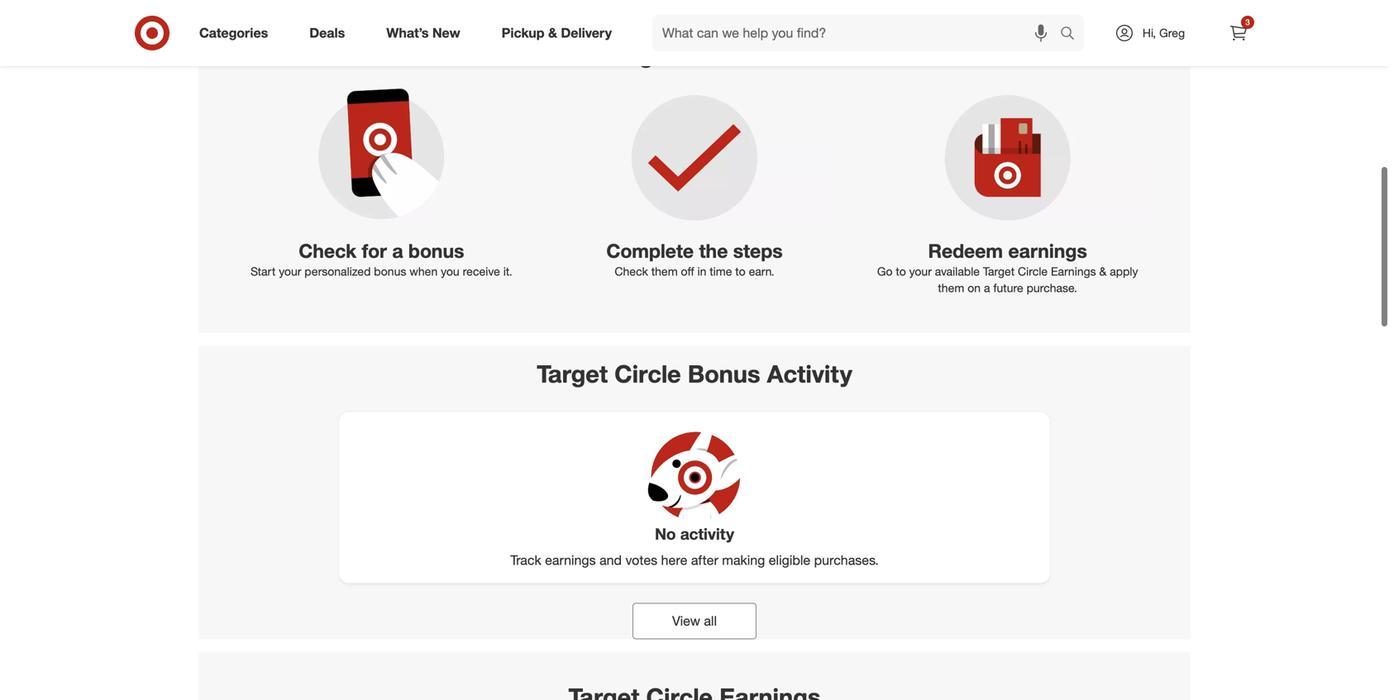 Task type: describe. For each thing, give the bounding box(es) containing it.
and
[[600, 553, 622, 569]]

personalized
[[305, 264, 371, 279]]

what's
[[387, 25, 429, 41]]

them inside redeem earnings go to your available target circle earnings & apply them on a future purchase.
[[939, 281, 965, 295]]

3 link
[[1221, 15, 1258, 51]]

work?
[[835, 40, 905, 69]]

search button
[[1053, 15, 1093, 55]]

check inside check for a bonus start your personalized bonus when you receive it.
[[299, 240, 357, 263]]

target circle bonus activity
[[537, 359, 853, 389]]

categories link
[[185, 15, 289, 51]]

what's new
[[387, 25, 461, 41]]

votes
[[626, 553, 658, 569]]

how does target circle bonus work?
[[485, 40, 905, 69]]

here
[[661, 553, 688, 569]]

earnings for track
[[545, 553, 596, 569]]

eligible
[[769, 553, 811, 569]]

to inside complete the steps check them off in time to earn.
[[736, 264, 746, 279]]

available
[[936, 264, 980, 279]]

a inside redeem earnings go to your available target circle earnings & apply them on a future purchase.
[[984, 281, 991, 295]]

complete the steps check them off in time to earn.
[[607, 240, 783, 279]]

view
[[673, 613, 701, 629]]

search
[[1053, 27, 1093, 43]]

complete
[[607, 240, 694, 263]]

for
[[362, 240, 387, 263]]

after
[[692, 553, 719, 569]]

2 vertical spatial target
[[537, 359, 608, 389]]

earnings
[[1052, 264, 1097, 279]]

circle inside redeem earnings go to your available target circle earnings & apply them on a future purchase.
[[1018, 264, 1048, 279]]

purchase.
[[1027, 281, 1078, 295]]

activity
[[767, 359, 853, 389]]

hi, greg
[[1143, 26, 1186, 40]]

deals link
[[296, 15, 366, 51]]

off
[[681, 264, 695, 279]]

check inside complete the steps check them off in time to earn.
[[615, 264, 648, 279]]

apply
[[1111, 264, 1139, 279]]

it.
[[504, 264, 513, 279]]

when
[[410, 264, 438, 279]]

time
[[710, 264, 733, 279]]

target inside redeem earnings go to your available target circle earnings & apply them on a future purchase.
[[984, 264, 1015, 279]]

go
[[878, 264, 893, 279]]

earn.
[[749, 264, 775, 279]]

start
[[251, 264, 276, 279]]

pickup
[[502, 25, 545, 41]]



Task type: vqa. For each thing, say whether or not it's contained in the screenshot.
the leftmost Apply for Debit
no



Task type: locate. For each thing, give the bounding box(es) containing it.
2 to from the left
[[896, 264, 907, 279]]

1 horizontal spatial circle
[[683, 40, 749, 69]]

check
[[299, 240, 357, 263], [615, 264, 648, 279]]

to
[[736, 264, 746, 279], [896, 264, 907, 279]]

1 horizontal spatial to
[[896, 264, 907, 279]]

delivery
[[561, 25, 612, 41]]

view all
[[673, 613, 717, 629]]

circle
[[683, 40, 749, 69], [1018, 264, 1048, 279], [615, 359, 681, 389]]

What can we help you find? suggestions appear below search field
[[653, 15, 1065, 51]]

0 horizontal spatial earnings
[[545, 553, 596, 569]]

them inside complete the steps check them off in time to earn.
[[652, 264, 678, 279]]

bonus up the when
[[409, 240, 465, 263]]

your right go
[[910, 264, 932, 279]]

deals
[[310, 25, 345, 41]]

2 vertical spatial circle
[[615, 359, 681, 389]]

what's new link
[[373, 15, 481, 51]]

1 vertical spatial a
[[984, 281, 991, 295]]

redeem
[[929, 240, 1004, 263]]

0 horizontal spatial bonus
[[374, 264, 407, 279]]

1 horizontal spatial them
[[939, 281, 965, 295]]

check for a bonus start your personalized bonus when you receive it.
[[251, 240, 513, 279]]

1 your from the left
[[279, 264, 302, 279]]

1 vertical spatial bonus
[[688, 359, 761, 389]]

to right go
[[896, 264, 907, 279]]

1 vertical spatial earnings
[[545, 553, 596, 569]]

future
[[994, 281, 1024, 295]]

&
[[549, 25, 558, 41], [1100, 264, 1107, 279]]

0 horizontal spatial a
[[392, 240, 403, 263]]

& left apply
[[1100, 264, 1107, 279]]

your inside redeem earnings go to your available target circle earnings & apply them on a future purchase.
[[910, 264, 932, 279]]

to right time
[[736, 264, 746, 279]]

pickup & delivery
[[502, 25, 612, 41]]

bonus
[[409, 240, 465, 263], [374, 264, 407, 279]]

1 horizontal spatial &
[[1100, 264, 1107, 279]]

earnings inside redeem earnings go to your available target circle earnings & apply them on a future purchase.
[[1009, 240, 1088, 263]]

steps
[[734, 240, 783, 263]]

& right pickup
[[549, 25, 558, 41]]

them
[[652, 264, 678, 279], [939, 281, 965, 295]]

to inside redeem earnings go to your available target circle earnings & apply them on a future purchase.
[[896, 264, 907, 279]]

pickup & delivery link
[[488, 15, 633, 51]]

hi,
[[1143, 26, 1157, 40]]

how
[[485, 40, 536, 69]]

on
[[968, 281, 981, 295]]

check up 'personalized'
[[299, 240, 357, 263]]

3
[[1246, 17, 1251, 27]]

track
[[511, 553, 542, 569]]

purchases.
[[815, 553, 879, 569]]

check down complete
[[615, 264, 648, 279]]

the
[[699, 240, 728, 263]]

your inside check for a bonus start your personalized bonus when you receive it.
[[279, 264, 302, 279]]

1 vertical spatial &
[[1100, 264, 1107, 279]]

1 horizontal spatial bonus
[[409, 240, 465, 263]]

earnings for redeem
[[1009, 240, 1088, 263]]

1 vertical spatial circle
[[1018, 264, 1048, 279]]

0 vertical spatial earnings
[[1009, 240, 1088, 263]]

1 horizontal spatial check
[[615, 264, 648, 279]]

your
[[279, 264, 302, 279], [910, 264, 932, 279]]

0 vertical spatial target
[[605, 40, 676, 69]]

categories
[[199, 25, 268, 41]]

2 horizontal spatial circle
[[1018, 264, 1048, 279]]

0 vertical spatial check
[[299, 240, 357, 263]]

earnings left and
[[545, 553, 596, 569]]

0 vertical spatial them
[[652, 264, 678, 279]]

activity
[[681, 525, 735, 544]]

a right on
[[984, 281, 991, 295]]

1 vertical spatial target
[[984, 264, 1015, 279]]

greg
[[1160, 26, 1186, 40]]

0 vertical spatial bonus
[[756, 40, 829, 69]]

no activity
[[655, 525, 735, 544]]

0 horizontal spatial &
[[549, 25, 558, 41]]

your right start
[[279, 264, 302, 279]]

1 vertical spatial bonus
[[374, 264, 407, 279]]

1 vertical spatial check
[[615, 264, 648, 279]]

1 to from the left
[[736, 264, 746, 279]]

1 vertical spatial them
[[939, 281, 965, 295]]

0 horizontal spatial to
[[736, 264, 746, 279]]

0 vertical spatial &
[[549, 25, 558, 41]]

0 horizontal spatial circle
[[615, 359, 681, 389]]

bonus down for
[[374, 264, 407, 279]]

1 horizontal spatial a
[[984, 281, 991, 295]]

0 horizontal spatial your
[[279, 264, 302, 279]]

a
[[392, 240, 403, 263], [984, 281, 991, 295]]

2 your from the left
[[910, 264, 932, 279]]

0 horizontal spatial them
[[652, 264, 678, 279]]

1 horizontal spatial your
[[910, 264, 932, 279]]

0 vertical spatial bonus
[[409, 240, 465, 263]]

receive
[[463, 264, 500, 279]]

in
[[698, 264, 707, 279]]

& inside redeem earnings go to your available target circle earnings & apply them on a future purchase.
[[1100, 264, 1107, 279]]

making
[[723, 553, 766, 569]]

bonus
[[756, 40, 829, 69], [688, 359, 761, 389]]

target
[[605, 40, 676, 69], [984, 264, 1015, 279], [537, 359, 608, 389]]

1 horizontal spatial earnings
[[1009, 240, 1088, 263]]

all
[[704, 613, 717, 629]]

them left off
[[652, 264, 678, 279]]

0 vertical spatial circle
[[683, 40, 749, 69]]

0 horizontal spatial check
[[299, 240, 357, 263]]

a right for
[[392, 240, 403, 263]]

earnings up earnings
[[1009, 240, 1088, 263]]

earnings
[[1009, 240, 1088, 263], [545, 553, 596, 569]]

track earnings and votes here after making eligible purchases.
[[511, 553, 879, 569]]

no
[[655, 525, 676, 544]]

does
[[542, 40, 598, 69]]

redeem earnings go to your available target circle earnings & apply them on a future purchase.
[[878, 240, 1139, 295]]

them down available
[[939, 281, 965, 295]]

you
[[441, 264, 460, 279]]

0 vertical spatial a
[[392, 240, 403, 263]]

new
[[433, 25, 461, 41]]

a inside check for a bonus start your personalized bonus when you receive it.
[[392, 240, 403, 263]]

view all button
[[633, 603, 757, 640]]

view all link
[[633, 603, 757, 640]]



